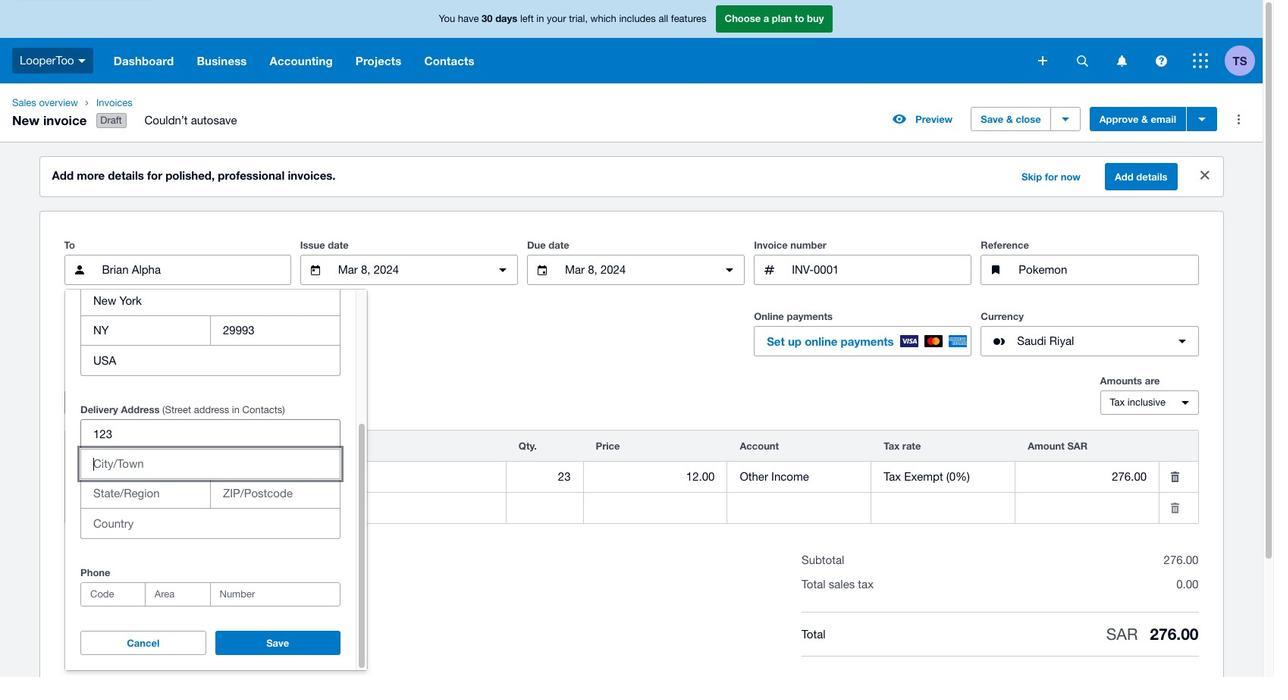 Task type: locate. For each thing, give the bounding box(es) containing it.
group containing delivery address
[[65, 87, 367, 671]]

0 horizontal spatial svg image
[[78, 59, 85, 63]]

svg image up email
[[1156, 55, 1167, 66]]

0 vertical spatial tax
[[1110, 397, 1125, 408]]

dashboard link
[[102, 38, 185, 83]]

left
[[520, 13, 534, 24]]

total down total sales tax
[[802, 628, 826, 641]]

remove image
[[1160, 462, 1190, 492]]

couldn't autosave
[[145, 114, 237, 127]]

payments up the online at the right of the page
[[787, 310, 833, 323]]

& left close
[[1007, 113, 1013, 125]]

1 vertical spatial zip/postcode field
[[211, 480, 340, 508]]

svg image
[[1156, 55, 1167, 66], [78, 59, 85, 63]]

preview button
[[884, 107, 962, 131]]

new
[[12, 112, 40, 128]]

item
[[116, 440, 137, 452]]

approve & email
[[1100, 113, 1177, 125]]

due
[[527, 239, 546, 251]]

2 country field from the top
[[81, 510, 340, 538]]

0 vertical spatial payments
[[787, 310, 833, 323]]

1 & from the left
[[1007, 113, 1013, 125]]

1 horizontal spatial tax
[[1110, 397, 1125, 408]]

state/region field down item
[[81, 480, 210, 508]]

group
[[65, 87, 367, 671], [80, 583, 341, 607]]

buy
[[807, 12, 824, 24]]

Line 1 field
[[81, 420, 340, 449]]

1 horizontal spatial add
[[1115, 171, 1134, 183]]

total down 'subtotal'
[[802, 578, 826, 591]]

0 horizontal spatial tax
[[884, 440, 900, 452]]

1 total from the top
[[802, 578, 826, 591]]

sales
[[12, 97, 36, 108]]

svg image right loopertoo
[[78, 59, 85, 63]]

None text field
[[248, 494, 506, 523]]

currency
[[981, 310, 1024, 323]]

0 vertical spatial state/region field
[[81, 316, 210, 345]]

0 vertical spatial city/town field
[[81, 287, 340, 316]]

1 horizontal spatial in
[[537, 13, 544, 24]]

ts button
[[1225, 38, 1263, 83]]

show/hide fields button
[[64, 391, 162, 415]]

address
[[194, 404, 229, 416]]

0 vertical spatial 276.00
[[1164, 554, 1199, 567]]

choose
[[725, 12, 761, 24]]

1 horizontal spatial details
[[1137, 171, 1168, 183]]

ZIP/Postcode field
[[211, 316, 340, 345], [211, 480, 340, 508]]

Code field
[[81, 584, 145, 606]]

all
[[659, 13, 669, 24]]

Invoice number text field
[[791, 256, 971, 285]]

details right more
[[108, 169, 144, 182]]

banner containing ts
[[0, 0, 1263, 83]]

svg image
[[1193, 53, 1209, 68], [1077, 55, 1088, 66], [1117, 55, 1127, 66], [1039, 56, 1048, 65]]

date for issue date
[[328, 239, 349, 251]]

amounts are
[[1100, 375, 1160, 387]]

online payments
[[754, 310, 833, 323]]

invoice line item list element
[[64, 430, 1199, 524]]

save & close
[[981, 113, 1041, 125]]

issue date
[[300, 239, 349, 251]]

tax left rate
[[884, 440, 900, 452]]

more line item options element
[[1160, 431, 1198, 461]]

1 vertical spatial state/region field
[[81, 480, 210, 508]]

&
[[1007, 113, 1013, 125], [1142, 113, 1149, 125]]

tax inside invoice line item list element
[[884, 440, 900, 452]]

more invoice options image
[[1224, 104, 1254, 134]]

total sales tax
[[802, 578, 874, 591]]

0 horizontal spatial for
[[147, 169, 162, 182]]

0 vertical spatial save
[[981, 113, 1004, 125]]

1 zip/postcode field from the top
[[211, 316, 340, 345]]

add left more
[[52, 169, 74, 182]]

Area field
[[145, 584, 210, 606]]

banner
[[0, 0, 1263, 83]]

skip for now button
[[1013, 165, 1090, 189]]

preview
[[916, 113, 953, 125]]

invoices link
[[90, 96, 249, 111]]

1 horizontal spatial sar
[[1107, 625, 1138, 643]]

details
[[108, 169, 144, 182], [1137, 171, 1168, 183]]

for left polished,
[[147, 169, 162, 182]]

276.00 down "0.00"
[[1150, 625, 1199, 644]]

email
[[1151, 113, 1177, 125]]

1 vertical spatial city/town field
[[81, 450, 340, 479]]

State/Region field
[[81, 316, 210, 345], [81, 480, 210, 508]]

save down number field
[[266, 637, 289, 650]]

in
[[537, 13, 544, 24], [232, 404, 240, 416]]

sales overview link
[[6, 96, 84, 111]]

0 vertical spatial sar
[[1068, 440, 1088, 452]]

total
[[802, 578, 826, 591], [802, 628, 826, 641]]

2 total from the top
[[802, 628, 826, 641]]

0 horizontal spatial date
[[328, 239, 349, 251]]

1 horizontal spatial for
[[1045, 171, 1058, 183]]

tax for tax rate
[[884, 440, 900, 452]]

loopertoo
[[20, 54, 74, 67]]

set
[[767, 335, 785, 348]]

fields
[[127, 397, 152, 409]]

0 horizontal spatial sar
[[1068, 440, 1088, 452]]

a
[[764, 12, 769, 24]]

riyal
[[1050, 335, 1075, 348]]

remove image
[[1160, 493, 1190, 524]]

1 vertical spatial sar
[[1107, 625, 1138, 643]]

dashboard
[[114, 54, 174, 68]]

for
[[147, 169, 162, 182], [1045, 171, 1058, 183]]

total for total sales tax
[[802, 578, 826, 591]]

tax inside tax inclusive popup button
[[1110, 397, 1125, 408]]

add more details for polished, professional invoices.
[[52, 169, 336, 182]]

1 vertical spatial payments
[[841, 335, 894, 348]]

tax
[[1110, 397, 1125, 408], [884, 440, 900, 452]]

you
[[439, 13, 455, 24]]

payments inside popup button
[[841, 335, 894, 348]]

1 horizontal spatial &
[[1142, 113, 1149, 125]]

2 & from the left
[[1142, 113, 1149, 125]]

City/Town field
[[81, 287, 340, 316], [81, 450, 340, 479]]

zip/postcode field for 2nd state/region field from the bottom
[[211, 316, 340, 345]]

in right left
[[537, 13, 544, 24]]

country field for 1st state/region field from the bottom the zip/postcode field
[[81, 510, 340, 538]]

2 state/region field from the top
[[81, 480, 210, 508]]

None field
[[507, 463, 583, 492], [584, 463, 727, 492], [728, 463, 871, 492], [872, 463, 1015, 492], [1016, 463, 1159, 492], [507, 494, 583, 523], [584, 494, 727, 523], [1016, 494, 1159, 523], [507, 463, 583, 492], [584, 463, 727, 492], [728, 463, 871, 492], [872, 463, 1015, 492], [1016, 463, 1159, 492], [507, 494, 583, 523], [584, 494, 727, 523], [1016, 494, 1159, 523]]

details left close image
[[1137, 171, 1168, 183]]

features
[[671, 13, 707, 24]]

save button
[[215, 631, 341, 656]]

276.00 up "0.00"
[[1164, 554, 1199, 567]]

1 vertical spatial in
[[232, 404, 240, 416]]

1 country field from the top
[[81, 346, 340, 375]]

for inside button
[[1045, 171, 1058, 183]]

(street
[[162, 404, 191, 416]]

0 horizontal spatial details
[[108, 169, 144, 182]]

1 vertical spatial save
[[266, 637, 289, 650]]

invoice number element
[[754, 255, 972, 285]]

1 state/region field from the top
[[81, 316, 210, 345]]

in right address on the left
[[232, 404, 240, 416]]

save inside 'button'
[[266, 637, 289, 650]]

1 vertical spatial country field
[[81, 510, 340, 538]]

1 horizontal spatial date
[[549, 239, 570, 251]]

0 horizontal spatial payments
[[787, 310, 833, 323]]

close image
[[1201, 171, 1210, 180]]

1 horizontal spatial payments
[[841, 335, 894, 348]]

0 vertical spatial country field
[[81, 346, 340, 375]]

you have 30 days left in your trial, which includes all features
[[439, 12, 707, 24]]

1 horizontal spatial save
[[981, 113, 1004, 125]]

payments right the online at the right of the page
[[841, 335, 894, 348]]

0 horizontal spatial in
[[232, 404, 240, 416]]

0 vertical spatial zip/postcode field
[[211, 316, 340, 345]]

0 horizontal spatial add
[[52, 169, 74, 182]]

price
[[596, 440, 620, 452]]

save for save & close
[[981, 113, 1004, 125]]

0 horizontal spatial &
[[1007, 113, 1013, 125]]

& left email
[[1142, 113, 1149, 125]]

invoice number
[[754, 239, 827, 251]]

approve & email button
[[1090, 107, 1187, 131]]

for left now
[[1045, 171, 1058, 183]]

date right issue
[[328, 239, 349, 251]]

2 zip/postcode field from the top
[[211, 480, 340, 508]]

add inside "button"
[[1115, 171, 1134, 183]]

30
[[482, 12, 493, 24]]

1 date from the left
[[328, 239, 349, 251]]

payments
[[787, 310, 833, 323], [841, 335, 894, 348]]

business
[[197, 54, 247, 68]]

saudi
[[1018, 335, 1047, 348]]

contacts)
[[242, 404, 285, 416]]

contacts button
[[413, 38, 486, 83]]

2 date from the left
[[549, 239, 570, 251]]

address
[[121, 404, 160, 416]]

cancel
[[127, 637, 160, 650]]

tax down amounts
[[1110, 397, 1125, 408]]

sar
[[1068, 440, 1088, 452], [1107, 625, 1138, 643]]

1 city/town field from the top
[[81, 287, 340, 316]]

in inside "delivery address (street address in contacts)"
[[232, 404, 240, 416]]

tax for tax inclusive
[[1110, 397, 1125, 408]]

save for save
[[266, 637, 289, 650]]

choose a plan to buy
[[725, 12, 824, 24]]

add right now
[[1115, 171, 1134, 183]]

phone
[[80, 567, 110, 579]]

ts
[[1233, 53, 1248, 67]]

zip/postcode field for 1st state/region field from the bottom
[[211, 480, 340, 508]]

date right 'due'
[[549, 239, 570, 251]]

Country field
[[81, 346, 340, 375], [81, 510, 340, 538]]

save inside button
[[981, 113, 1004, 125]]

state/region field up fields
[[81, 316, 210, 345]]

show/hide
[[74, 397, 124, 409]]

1 vertical spatial tax
[[884, 440, 900, 452]]

to
[[795, 12, 805, 24]]

amount sar
[[1028, 440, 1088, 452]]

0 vertical spatial in
[[537, 13, 544, 24]]

skip
[[1022, 171, 1043, 183]]

276.00 for subtotal
[[1164, 554, 1199, 567]]

0 vertical spatial total
[[802, 578, 826, 591]]

1 vertical spatial 276.00
[[1150, 625, 1199, 644]]

in inside the you have 30 days left in your trial, which includes all features
[[537, 13, 544, 24]]

1 vertical spatial total
[[802, 628, 826, 641]]

save & close button
[[971, 107, 1051, 131]]

save left close
[[981, 113, 1004, 125]]

0 horizontal spatial save
[[266, 637, 289, 650]]

online
[[754, 310, 784, 323]]



Task type: describe. For each thing, give the bounding box(es) containing it.
online
[[805, 335, 838, 348]]

new invoice
[[12, 112, 87, 128]]

professional
[[218, 169, 285, 182]]

more date options image
[[715, 255, 745, 285]]

add details
[[1115, 171, 1168, 183]]

Spooky text field
[[248, 463, 506, 492]]

autosave
[[191, 114, 237, 127]]

close button
[[1190, 160, 1220, 191]]

projects
[[356, 54, 402, 68]]

issue
[[300, 239, 325, 251]]

& for email
[[1142, 113, 1149, 125]]

set up online payments
[[767, 335, 894, 348]]

276.00 for sar
[[1150, 625, 1199, 644]]

days
[[496, 12, 518, 24]]

account
[[740, 440, 779, 452]]

due date
[[527, 239, 570, 251]]

more
[[77, 169, 105, 182]]

up
[[788, 335, 802, 348]]

2 city/town field from the top
[[81, 450, 340, 479]]

trial,
[[569, 13, 588, 24]]

projects button
[[344, 38, 413, 83]]

contacts
[[424, 54, 475, 68]]

Issue date text field
[[337, 256, 482, 285]]

add for add more details for polished, professional invoices.
[[52, 169, 74, 182]]

country field for 2nd state/region field from the bottom the zip/postcode field
[[81, 346, 340, 375]]

which
[[591, 13, 617, 24]]

business button
[[185, 38, 258, 83]]

skip for now
[[1022, 171, 1081, 183]]

overview
[[39, 97, 78, 108]]

none text field inside invoice line item list element
[[248, 494, 506, 523]]

sales overview
[[12, 97, 78, 108]]

approve
[[1100, 113, 1139, 125]]

tax inclusive
[[1110, 397, 1166, 408]]

date for due date
[[549, 239, 570, 251]]

invoice
[[754, 239, 788, 251]]

& for close
[[1007, 113, 1013, 125]]

0.00
[[1177, 578, 1199, 591]]

show/hide fields
[[74, 397, 152, 409]]

saudi riyal
[[1018, 335, 1075, 348]]

add details button
[[1105, 163, 1178, 191]]

subtotal
[[802, 554, 845, 567]]

loopertoo button
[[0, 38, 102, 83]]

invoice
[[43, 112, 87, 128]]

plan
[[772, 12, 792, 24]]

accounting button
[[258, 38, 344, 83]]

sar inside invoice line item list element
[[1068, 440, 1088, 452]]

delivery
[[80, 404, 118, 416]]

amounts
[[1100, 375, 1143, 387]]

tax
[[858, 578, 874, 591]]

cancel button
[[80, 631, 206, 656]]

svg image inside loopertoo popup button
[[78, 59, 85, 63]]

have
[[458, 13, 479, 24]]

total for total
[[802, 628, 826, 641]]

your
[[547, 13, 566, 24]]

reference
[[981, 239, 1029, 251]]

1 horizontal spatial svg image
[[1156, 55, 1167, 66]]

Number field
[[211, 584, 340, 606]]

are
[[1145, 375, 1160, 387]]

description
[[260, 440, 314, 452]]

accounting
[[270, 54, 333, 68]]

amount
[[1028, 440, 1065, 452]]

Reference text field
[[1018, 256, 1198, 285]]

now
[[1061, 171, 1081, 183]]

to
[[64, 239, 75, 251]]

add for add details
[[1115, 171, 1134, 183]]

rate
[[903, 440, 921, 452]]

Due date text field
[[564, 256, 709, 285]]

saudi riyal button
[[981, 326, 1199, 357]]

tax inclusive button
[[1100, 391, 1199, 415]]

includes
[[619, 13, 656, 24]]

close
[[1016, 113, 1041, 125]]

details inside "button"
[[1137, 171, 1168, 183]]

delivery address (street address in contacts)
[[80, 404, 285, 416]]

qty.
[[519, 440, 537, 452]]

invoices.
[[288, 169, 336, 182]]

more date options image
[[488, 255, 518, 285]]

invoices
[[96, 97, 133, 108]]

draft
[[100, 115, 122, 126]]

couldn't
[[145, 114, 188, 127]]



Task type: vqa. For each thing, say whether or not it's contained in the screenshot.
bottommost RECONCILE
no



